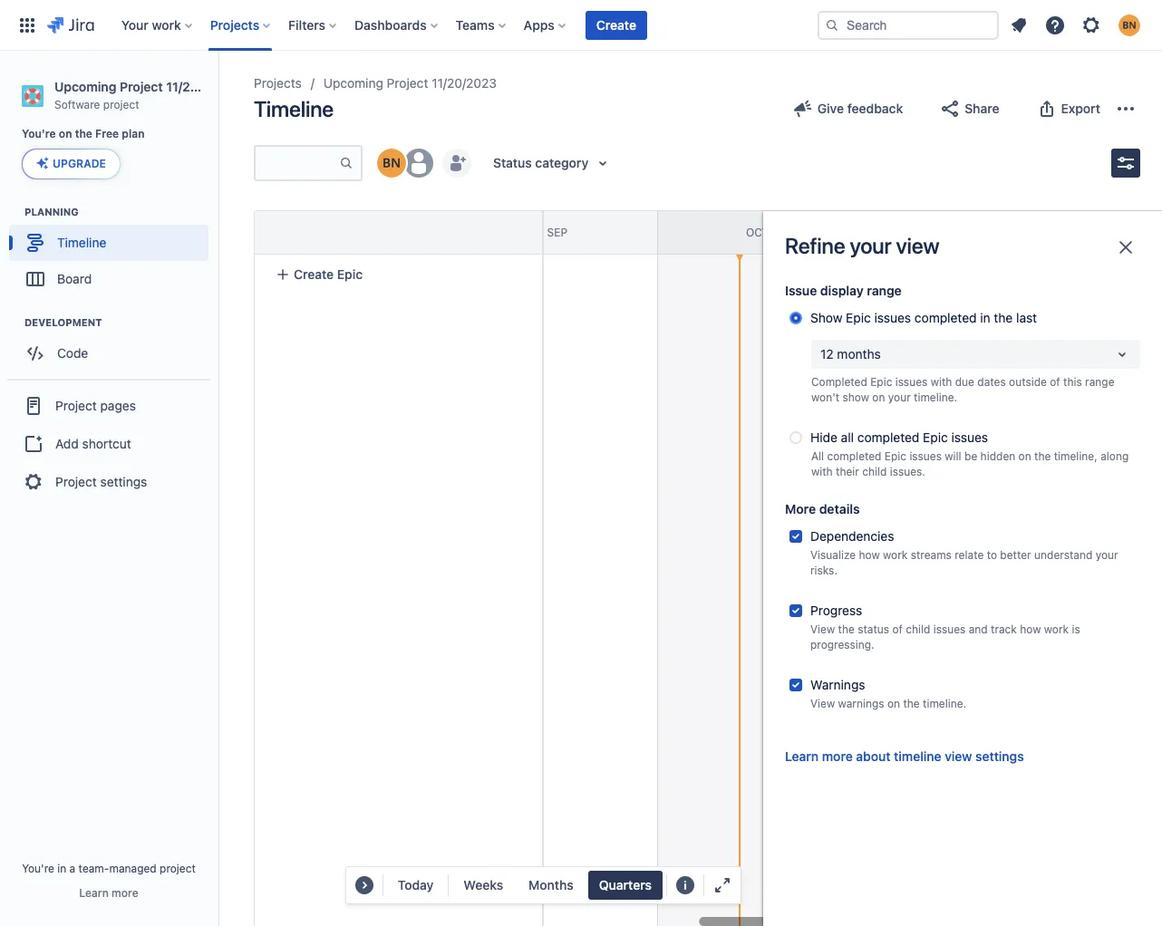 Task type: describe. For each thing, give the bounding box(es) containing it.
work inside dependencies visualize how work streams relate to better understand your risks.
[[883, 548, 908, 562]]

project inside upcoming project 11/20/2023 software project
[[120, 79, 163, 94]]

you're on the free plan
[[22, 127, 145, 141]]

the inside warnings view warnings on the timeline.
[[903, 697, 920, 711]]

filters
[[288, 17, 325, 32]]

12 months
[[820, 346, 881, 362]]

learn for learn more
[[79, 887, 109, 900]]

the inside all completed epic issues will be hidden on the timeline, along with their child issues.
[[1034, 450, 1051, 463]]

teams
[[456, 17, 495, 32]]

dependencies
[[810, 528, 894, 543]]

create for create epic
[[294, 266, 334, 282]]

projects button
[[205, 10, 277, 39]]

issues up months at the top right
[[874, 310, 911, 325]]

completed inside all completed epic issues will be hidden on the timeline, along with their child issues.
[[827, 450, 882, 463]]

upcoming project 11/20/2023 link
[[323, 73, 497, 94]]

quarters
[[599, 877, 652, 893]]

plan
[[122, 127, 145, 141]]

projects for projects link
[[254, 75, 302, 91]]

project pages link
[[7, 386, 210, 426]]

issues.
[[890, 465, 925, 479]]

0 vertical spatial completed
[[915, 310, 977, 325]]

display
[[820, 283, 864, 298]]

visualize
[[810, 548, 856, 562]]

sep
[[547, 225, 567, 239]]

epic for show
[[846, 310, 871, 325]]

project settings
[[55, 474, 147, 489]]

project inside project pages link
[[55, 398, 97, 413]]

outside
[[1009, 375, 1047, 389]]

is
[[1072, 623, 1080, 636]]

more
[[785, 501, 816, 516]]

ben nelson image
[[377, 149, 406, 178]]

appswitcher icon image
[[16, 14, 38, 36]]

your
[[121, 17, 148, 32]]

search image
[[825, 18, 839, 32]]

1 vertical spatial completed
[[857, 430, 919, 445]]

dec
[[781, 225, 803, 239]]

today button
[[387, 871, 445, 900]]

streams
[[911, 548, 952, 562]]

create button
[[585, 10, 647, 39]]

project settings link
[[7, 463, 210, 502]]

row inside create epic grid
[[255, 211, 542, 255]]

on up upgrade button
[[59, 127, 72, 141]]

how inside "progress view the status of child issues and track how work is progressing."
[[1020, 623, 1041, 636]]

their
[[836, 465, 859, 479]]

timeline
[[894, 749, 941, 764]]

more for learn more
[[112, 887, 138, 900]]

pages
[[100, 398, 136, 413]]

of inside "progress view the status of child issues and track how work is progressing."
[[892, 623, 903, 636]]

project inside upcoming project 11/20/2023 software project
[[103, 98, 139, 111]]

epic for create
[[337, 266, 363, 282]]

add
[[55, 436, 79, 451]]

development
[[24, 317, 102, 328]]

status
[[493, 155, 532, 170]]

0 vertical spatial timeline
[[254, 96, 334, 121]]

risks.
[[810, 564, 838, 577]]

0 horizontal spatial view
[[896, 233, 939, 258]]

upgrade button
[[23, 150, 120, 179]]

give feedback
[[817, 101, 903, 116]]

project pages
[[55, 398, 136, 413]]

add shortcut
[[55, 436, 131, 451]]

view for progress
[[810, 623, 835, 636]]

better
[[1000, 548, 1031, 562]]

the inside "progress view the status of child issues and track how work is progressing."
[[838, 623, 855, 636]]

upcoming project 11/20/2023
[[323, 75, 497, 91]]

issues inside all completed epic issues will be hidden on the timeline, along with their child issues.
[[910, 450, 942, 463]]

1 vertical spatial project
[[160, 862, 196, 876]]

this
[[1063, 375, 1082, 389]]

how inside dependencies visualize how work streams relate to better understand your risks.
[[859, 548, 880, 562]]

months
[[837, 346, 881, 362]]

export button
[[1025, 94, 1111, 123]]

group containing project pages
[[7, 379, 210, 508]]

code link
[[9, 336, 208, 372]]

you're for you're on the free plan
[[22, 127, 56, 141]]

upcoming project 11/20/2023 software project
[[54, 79, 234, 111]]

learn for learn more about timeline view settings
[[785, 749, 819, 764]]

epic inside all completed epic issues will be hidden on the timeline, along with their child issues.
[[885, 450, 906, 463]]

0 vertical spatial settings
[[100, 474, 147, 489]]

along
[[1101, 450, 1129, 463]]

12
[[820, 346, 834, 362]]

work inside "progress view the status of child issues and track how work is progressing."
[[1044, 623, 1069, 636]]

help image
[[1044, 14, 1066, 36]]

category
[[535, 155, 588, 170]]

primary element
[[11, 0, 818, 50]]

development group
[[9, 316, 217, 377]]

track
[[991, 623, 1017, 636]]

dashboards button
[[349, 10, 445, 39]]

add people image
[[446, 152, 468, 174]]

hide
[[810, 430, 837, 445]]

learn more
[[79, 887, 138, 900]]

completed
[[811, 375, 867, 389]]

– for jul
[[538, 225, 544, 239]]

warnings
[[838, 697, 884, 711]]

11/20/2023 for upcoming project 11/20/2023 software project
[[166, 79, 234, 94]]

0 horizontal spatial range
[[867, 283, 902, 298]]

sidebar navigation image
[[198, 73, 237, 109]]

months button
[[518, 871, 585, 900]]

status
[[858, 623, 889, 636]]

show
[[842, 391, 869, 404]]

your inside dependencies visualize how work streams relate to better understand your risks.
[[1096, 548, 1118, 562]]

board
[[57, 271, 92, 286]]

shortcut
[[82, 436, 131, 451]]

epic for completed
[[870, 375, 892, 389]]

view for warnings
[[810, 697, 835, 711]]

create epic
[[294, 266, 363, 282]]

projects for projects dropdown button
[[210, 17, 259, 32]]

2 column header from the left
[[892, 211, 1123, 254]]

progressing.
[[810, 638, 874, 652]]

child inside "progress view the status of child issues and track how work is progressing."
[[906, 623, 930, 636]]

today
[[398, 877, 434, 893]]

your work button
[[116, 10, 199, 39]]

create for create
[[596, 17, 636, 32]]

warnings view warnings on the timeline.
[[810, 677, 966, 711]]

last
[[1016, 310, 1037, 325]]

hidden
[[980, 450, 1015, 463]]



Task type: vqa. For each thing, say whether or not it's contained in the screenshot.
on in Completed Epic issues with due dates outside of this range won't show on your timeline.
yes



Task type: locate. For each thing, give the bounding box(es) containing it.
0 horizontal spatial project
[[103, 98, 139, 111]]

more
[[822, 749, 853, 764], [112, 887, 138, 900]]

details
[[819, 501, 860, 516]]

timeline. up timeline in the right bottom of the page
[[923, 697, 966, 711]]

months
[[529, 877, 574, 893]]

0 horizontal spatial in
[[57, 862, 66, 876]]

export icon image
[[1036, 98, 1057, 120]]

enter full screen image
[[712, 875, 733, 896]]

more left about on the right bottom of page
[[822, 749, 853, 764]]

upcoming down dashboards
[[323, 75, 383, 91]]

1 horizontal spatial project
[[160, 862, 196, 876]]

1 column header from the left
[[193, 211, 424, 254]]

all
[[841, 430, 854, 445]]

timeline up board
[[57, 235, 106, 250]]

settings down add shortcut button
[[100, 474, 147, 489]]

0 horizontal spatial work
[[152, 17, 181, 32]]

0 vertical spatial view
[[896, 233, 939, 258]]

1 horizontal spatial settings
[[975, 749, 1024, 764]]

export
[[1061, 101, 1100, 116]]

more for learn more about timeline view settings
[[822, 749, 853, 764]]

will
[[945, 450, 961, 463]]

2 vertical spatial your
[[1096, 548, 1118, 562]]

software
[[54, 98, 100, 111]]

Search field
[[818, 10, 999, 39]]

banner containing your work
[[0, 0, 1162, 51]]

you're
[[22, 127, 56, 141], [22, 862, 54, 876]]

jul – sep
[[515, 225, 567, 239]]

1 vertical spatial settings
[[975, 749, 1024, 764]]

issues left and
[[933, 623, 966, 636]]

view settings image
[[1115, 152, 1137, 174]]

project inside project settings link
[[55, 474, 97, 489]]

show
[[810, 310, 842, 325]]

0 horizontal spatial upcoming
[[54, 79, 116, 94]]

the
[[75, 127, 92, 141], [994, 310, 1013, 325], [1034, 450, 1051, 463], [838, 623, 855, 636], [903, 697, 920, 711]]

1 horizontal spatial more
[[822, 749, 853, 764]]

0 horizontal spatial –
[[538, 225, 544, 239]]

– for oct
[[772, 225, 778, 239]]

0 vertical spatial how
[[859, 548, 880, 562]]

teams button
[[450, 10, 513, 39]]

row
[[255, 211, 542, 255]]

0 vertical spatial you're
[[22, 127, 56, 141]]

1 vertical spatial create
[[294, 266, 334, 282]]

on inside warnings view warnings on the timeline.
[[887, 697, 900, 711]]

the up progressing.
[[838, 623, 855, 636]]

1 vertical spatial how
[[1020, 623, 1041, 636]]

1 vertical spatial view
[[810, 697, 835, 711]]

0 vertical spatial range
[[867, 283, 902, 298]]

issues up be
[[951, 430, 988, 445]]

the left last
[[994, 310, 1013, 325]]

11/20/2023 for upcoming project 11/20/2023
[[432, 75, 497, 91]]

view up show epic issues completed in the last
[[896, 233, 939, 258]]

1 vertical spatial timeline
[[57, 235, 106, 250]]

issues inside completed epic issues with due dates outside of this range won't show on your timeline.
[[895, 375, 928, 389]]

0 vertical spatial learn
[[785, 749, 819, 764]]

project up plan
[[103, 98, 139, 111]]

– left dec
[[772, 225, 778, 239]]

11/20/2023 inside upcoming project 11/20/2023 software project
[[166, 79, 234, 94]]

you're up upgrade button
[[22, 127, 56, 141]]

jira image
[[47, 14, 94, 36], [47, 14, 94, 36]]

epic inside button
[[337, 266, 363, 282]]

on right hidden in the right of the page
[[1018, 450, 1031, 463]]

notifications image
[[1008, 14, 1030, 36]]

0 horizontal spatial more
[[112, 887, 138, 900]]

column header up last
[[892, 211, 1123, 254]]

the left free at top left
[[75, 127, 92, 141]]

row group inside create epic grid
[[254, 210, 542, 255]]

1 vertical spatial with
[[811, 465, 833, 479]]

view down progress
[[810, 623, 835, 636]]

1 horizontal spatial child
[[906, 623, 930, 636]]

1 vertical spatial your
[[888, 391, 911, 404]]

upcoming for upcoming project 11/20/2023 software project
[[54, 79, 116, 94]]

0 vertical spatial project
[[103, 98, 139, 111]]

create epic button
[[265, 258, 531, 291]]

unassigned image
[[404, 149, 433, 178]]

2 view from the top
[[810, 697, 835, 711]]

0 vertical spatial more
[[822, 749, 853, 764]]

project
[[387, 75, 428, 91], [120, 79, 163, 94], [55, 398, 97, 413], [55, 474, 97, 489]]

1 horizontal spatial how
[[1020, 623, 1041, 636]]

on inside all completed epic issues will be hidden on the timeline, along with their child issues.
[[1018, 450, 1031, 463]]

you're in a team-managed project
[[22, 862, 196, 876]]

range right display
[[867, 283, 902, 298]]

won't
[[811, 391, 839, 404]]

issues
[[874, 310, 911, 325], [895, 375, 928, 389], [951, 430, 988, 445], [910, 450, 942, 463], [933, 623, 966, 636]]

1 vertical spatial range
[[1085, 375, 1114, 389]]

0 horizontal spatial settings
[[100, 474, 147, 489]]

2 horizontal spatial work
[[1044, 623, 1069, 636]]

1 horizontal spatial learn
[[785, 749, 819, 764]]

status category
[[493, 155, 588, 170]]

11/20/2023
[[432, 75, 497, 91], [166, 79, 234, 94]]

upgrade
[[53, 157, 106, 171]]

board link
[[9, 261, 208, 298]]

range right this
[[1085, 375, 1114, 389]]

1 horizontal spatial timeline
[[254, 96, 334, 121]]

0 horizontal spatial learn
[[79, 887, 109, 900]]

0 horizontal spatial 11/20/2023
[[166, 79, 234, 94]]

3 column header from the left
[[1123, 211, 1162, 254]]

column header
[[193, 211, 424, 254], [892, 211, 1123, 254], [1123, 211, 1162, 254]]

0 horizontal spatial timeline
[[57, 235, 106, 250]]

due
[[955, 375, 974, 389]]

in left a
[[57, 862, 66, 876]]

0 horizontal spatial of
[[892, 623, 903, 636]]

column header up create epic
[[193, 211, 424, 254]]

project right managed
[[160, 862, 196, 876]]

1 horizontal spatial upcoming
[[323, 75, 383, 91]]

1 vertical spatial child
[[906, 623, 930, 636]]

timeline.
[[914, 391, 957, 404], [923, 697, 966, 711]]

issues inside "progress view the status of child issues and track how work is progressing."
[[933, 623, 966, 636]]

1 horizontal spatial with
[[931, 375, 952, 389]]

timeline down projects link
[[254, 96, 334, 121]]

2 vertical spatial work
[[1044, 623, 1069, 636]]

1 horizontal spatial 11/20/2023
[[432, 75, 497, 91]]

dates
[[977, 375, 1006, 389]]

apps button
[[518, 10, 573, 39]]

planning group
[[9, 205, 217, 303]]

upcoming for upcoming project 11/20/2023
[[323, 75, 383, 91]]

child right status
[[906, 623, 930, 636]]

– right jul
[[538, 225, 544, 239]]

the right warnings on the bottom of the page
[[903, 697, 920, 711]]

learn more about timeline view settings button
[[785, 748, 1024, 766]]

1 vertical spatial you're
[[22, 862, 54, 876]]

on right warnings on the bottom of the page
[[887, 697, 900, 711]]

open image
[[1111, 344, 1133, 365]]

the left timeline,
[[1034, 450, 1051, 463]]

upcoming inside upcoming project 11/20/2023 software project
[[54, 79, 116, 94]]

work left is
[[1044, 623, 1069, 636]]

1 vertical spatial timeline.
[[923, 697, 966, 711]]

None radio
[[790, 432, 802, 444]]

2 – from the left
[[772, 225, 778, 239]]

a
[[69, 862, 75, 876]]

1 horizontal spatial of
[[1050, 375, 1060, 389]]

learn down team-
[[79, 887, 109, 900]]

1 vertical spatial more
[[112, 887, 138, 900]]

0 horizontal spatial child
[[862, 465, 887, 479]]

create epic grid
[[193, 210, 1162, 926]]

give feedback button
[[781, 94, 914, 123]]

issue display range
[[785, 283, 902, 298]]

dashboards
[[354, 17, 427, 32]]

on right show
[[872, 391, 885, 404]]

project down 'primary' element
[[387, 75, 428, 91]]

0 vertical spatial create
[[596, 17, 636, 32]]

more down managed
[[112, 887, 138, 900]]

project
[[103, 98, 139, 111], [160, 862, 196, 876]]

timeline inside "planning" 'group'
[[57, 235, 106, 250]]

with down the all
[[811, 465, 833, 479]]

learn left about on the right bottom of page
[[785, 749, 819, 764]]

apps
[[524, 17, 555, 32]]

on
[[59, 127, 72, 141], [872, 391, 885, 404], [1018, 450, 1031, 463], [887, 697, 900, 711]]

relate
[[955, 548, 984, 562]]

0 vertical spatial in
[[980, 310, 990, 325]]

child right their at bottom
[[862, 465, 887, 479]]

development image
[[3, 312, 24, 334]]

projects
[[210, 17, 259, 32], [254, 75, 302, 91]]

view down warnings on the bottom of page
[[810, 697, 835, 711]]

close image
[[1115, 237, 1137, 258]]

child
[[862, 465, 887, 479], [906, 623, 930, 636]]

work left 'streams'
[[883, 548, 908, 562]]

1 vertical spatial in
[[57, 862, 66, 876]]

1 vertical spatial projects
[[254, 75, 302, 91]]

work inside dropdown button
[[152, 17, 181, 32]]

work right the your
[[152, 17, 181, 32]]

of right status
[[892, 623, 903, 636]]

create inside "button"
[[596, 17, 636, 32]]

be
[[964, 450, 977, 463]]

project up add on the top
[[55, 398, 97, 413]]

epic inside completed epic issues with due dates outside of this range won't show on your timeline.
[[870, 375, 892, 389]]

project up plan
[[120, 79, 163, 94]]

in left last
[[980, 310, 990, 325]]

your up hide all completed epic issues
[[888, 391, 911, 404]]

in
[[980, 310, 990, 325], [57, 862, 66, 876]]

child inside all completed epic issues will be hidden on the timeline, along with their child issues.
[[862, 465, 887, 479]]

column header down view settings icon
[[1123, 211, 1162, 254]]

0 vertical spatial child
[[862, 465, 887, 479]]

completed up the issues.
[[857, 430, 919, 445]]

progress view the status of child issues and track how work is progressing.
[[810, 603, 1080, 652]]

weeks button
[[453, 871, 514, 900]]

0 horizontal spatial how
[[859, 548, 880, 562]]

timeline link
[[9, 225, 208, 261]]

warnings
[[810, 677, 865, 693]]

timeline
[[254, 96, 334, 121], [57, 235, 106, 250]]

projects inside dropdown button
[[210, 17, 259, 32]]

1 horizontal spatial create
[[596, 17, 636, 32]]

1 horizontal spatial work
[[883, 548, 908, 562]]

free
[[95, 127, 119, 141]]

view inside warnings view warnings on the timeline.
[[810, 697, 835, 711]]

how
[[859, 548, 880, 562], [1020, 623, 1041, 636]]

progress
[[810, 603, 862, 618]]

projects right sidebar navigation "image"
[[254, 75, 302, 91]]

and
[[969, 623, 988, 636]]

0 vertical spatial view
[[810, 623, 835, 636]]

1 view from the top
[[810, 623, 835, 636]]

share button
[[928, 94, 1010, 123]]

share
[[965, 101, 999, 116]]

you're left a
[[22, 862, 54, 876]]

0 vertical spatial your
[[850, 233, 892, 258]]

with inside all completed epic issues will be hidden on the timeline, along with their child issues.
[[811, 465, 833, 479]]

refine
[[785, 233, 845, 258]]

project down add on the top
[[55, 474, 97, 489]]

0 vertical spatial with
[[931, 375, 952, 389]]

of left this
[[1050, 375, 1060, 389]]

your up issue display range
[[850, 233, 892, 258]]

view inside "progress view the status of child issues and track how work is progressing."
[[810, 623, 835, 636]]

1 vertical spatial of
[[892, 623, 903, 636]]

0 horizontal spatial create
[[294, 266, 334, 282]]

legend image
[[674, 875, 696, 896]]

of inside completed epic issues with due dates outside of this range won't show on your timeline.
[[1050, 375, 1060, 389]]

oct – dec
[[746, 225, 803, 239]]

range inside completed epic issues with due dates outside of this range won't show on your timeline.
[[1085, 375, 1114, 389]]

on inside completed epic issues with due dates outside of this range won't show on your timeline.
[[872, 391, 885, 404]]

0 vertical spatial of
[[1050, 375, 1060, 389]]

create inside button
[[294, 266, 334, 282]]

Search timeline text field
[[256, 147, 339, 179]]

group
[[7, 379, 210, 508]]

0 vertical spatial work
[[152, 17, 181, 32]]

you're for you're in a team-managed project
[[22, 862, 54, 876]]

timeline. inside completed epic issues with due dates outside of this range won't show on your timeline.
[[914, 391, 957, 404]]

your inside completed epic issues with due dates outside of this range won't show on your timeline.
[[888, 391, 911, 404]]

settings image
[[1080, 14, 1102, 36]]

1 horizontal spatial view
[[945, 749, 972, 764]]

1 vertical spatial view
[[945, 749, 972, 764]]

view
[[810, 623, 835, 636], [810, 697, 835, 711]]

11/20/2023 down teams
[[432, 75, 497, 91]]

planning image
[[3, 202, 24, 223]]

upcoming
[[323, 75, 383, 91], [54, 79, 116, 94]]

2 you're from the top
[[22, 862, 54, 876]]

timeline. down due
[[914, 391, 957, 404]]

hide all completed epic issues
[[810, 430, 988, 445]]

0 vertical spatial timeline.
[[914, 391, 957, 404]]

view inside button
[[945, 749, 972, 764]]

completed up their at bottom
[[827, 450, 882, 463]]

project inside 'upcoming project 11/20/2023' link
[[387, 75, 428, 91]]

with
[[931, 375, 952, 389], [811, 465, 833, 479]]

projects up sidebar navigation "image"
[[210, 17, 259, 32]]

completed
[[915, 310, 977, 325], [857, 430, 919, 445], [827, 450, 882, 463]]

1 – from the left
[[538, 225, 544, 239]]

1 you're from the top
[[22, 127, 56, 141]]

completed epic issues with due dates outside of this range won't show on your timeline.
[[811, 375, 1114, 404]]

1 horizontal spatial range
[[1085, 375, 1114, 389]]

1 horizontal spatial in
[[980, 310, 990, 325]]

completed up due
[[915, 310, 977, 325]]

about
[[856, 749, 891, 764]]

0 vertical spatial projects
[[210, 17, 259, 32]]

view right timeline in the right bottom of the page
[[945, 749, 972, 764]]

banner
[[0, 0, 1162, 51]]

1 vertical spatial work
[[883, 548, 908, 562]]

all completed epic issues will be hidden on the timeline, along with their child issues.
[[811, 450, 1129, 479]]

team-
[[79, 862, 109, 876]]

issues left due
[[895, 375, 928, 389]]

0 horizontal spatial with
[[811, 465, 833, 479]]

weeks
[[464, 877, 503, 893]]

projects link
[[254, 73, 302, 94]]

how right track
[[1020, 623, 1041, 636]]

settings inside button
[[975, 749, 1024, 764]]

with inside completed epic issues with due dates outside of this range won't show on your timeline.
[[931, 375, 952, 389]]

more details
[[785, 501, 860, 516]]

None radio
[[790, 312, 802, 325]]

how down dependencies
[[859, 548, 880, 562]]

1 vertical spatial learn
[[79, 887, 109, 900]]

all
[[811, 450, 824, 463]]

upcoming up 'software'
[[54, 79, 116, 94]]

with left due
[[931, 375, 952, 389]]

timeline. inside warnings view warnings on the timeline.
[[923, 697, 966, 711]]

of
[[1050, 375, 1060, 389], [892, 623, 903, 636]]

row group
[[254, 210, 542, 255]]

your profile and settings image
[[1119, 14, 1140, 36]]

your right understand
[[1096, 548, 1118, 562]]

timeline,
[[1054, 450, 1098, 463]]

add shortcut button
[[7, 426, 210, 463]]

learn
[[785, 749, 819, 764], [79, 887, 109, 900]]

2 vertical spatial completed
[[827, 450, 882, 463]]

11/20/2023 down projects dropdown button
[[166, 79, 234, 94]]

settings right timeline in the right bottom of the page
[[975, 749, 1024, 764]]

jul
[[515, 225, 535, 239]]

issues up the issues.
[[910, 450, 942, 463]]

1 horizontal spatial –
[[772, 225, 778, 239]]

issue
[[785, 283, 817, 298]]

11/20/2023 inside 'upcoming project 11/20/2023' link
[[432, 75, 497, 91]]



